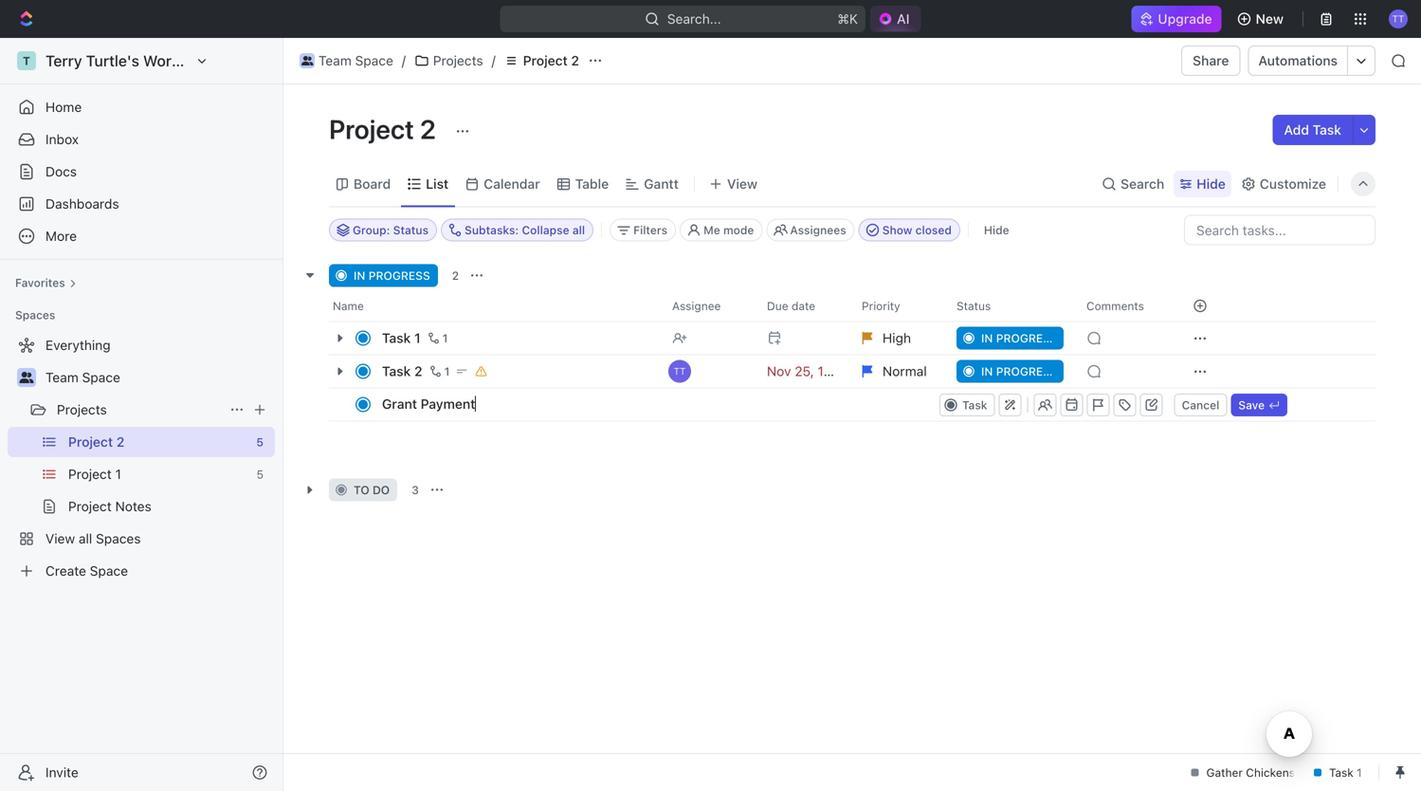 Task type: describe. For each thing, give the bounding box(es) containing it.
priority button
[[851, 291, 946, 321]]

favorites
[[15, 276, 65, 289]]

in progress for high
[[982, 332, 1058, 345]]

dashboards
[[46, 196, 119, 212]]

due date
[[767, 299, 816, 313]]

terry turtle's workspace, , element
[[17, 51, 36, 70]]

add task button
[[1273, 115, 1354, 145]]

me mode button
[[680, 219, 763, 241]]

everything link
[[8, 330, 271, 360]]

customize
[[1261, 176, 1327, 192]]

closed
[[916, 223, 952, 237]]

1 vertical spatial team space link
[[46, 362, 271, 393]]

notes
[[115, 498, 152, 514]]

2 vertical spatial space
[[90, 563, 128, 579]]

show closed button
[[859, 219, 961, 241]]

assignees
[[791, 223, 847, 237]]

me
[[704, 223, 721, 237]]

0 vertical spatial progress
[[369, 269, 430, 282]]

team space inside tree
[[46, 369, 120, 385]]

calendar link
[[480, 171, 540, 197]]

calendar
[[484, 176, 540, 192]]

project for project 1 link
[[68, 466, 112, 482]]

create space link
[[8, 556, 271, 586]]

1 inside tree
[[115, 466, 121, 482]]

name
[[333, 299, 364, 313]]

user group image inside tree
[[19, 372, 34, 383]]

search...
[[668, 11, 722, 27]]

task 2
[[382, 363, 423, 379]]

high
[[883, 330, 912, 346]]

gantt link
[[640, 171, 679, 197]]

inbox link
[[8, 124, 275, 155]]

status inside dropdown button
[[957, 299, 992, 313]]

progress for high
[[997, 332, 1058, 345]]

new button
[[1230, 4, 1296, 34]]

favorites button
[[8, 271, 84, 294]]

1 right the task 2
[[444, 365, 450, 378]]

normal button
[[851, 354, 946, 388]]

cancel button
[[1175, 394, 1228, 416]]

share
[[1193, 53, 1230, 68]]

save
[[1239, 398, 1265, 412]]

view button
[[703, 171, 765, 197]]

Task name or type '/' for commands text field
[[382, 388, 936, 419]]

add task
[[1285, 122, 1342, 138]]

due
[[767, 299, 789, 313]]

project notes link
[[68, 491, 271, 522]]

table
[[575, 176, 609, 192]]

tt for the topmost 'tt' dropdown button
[[1393, 13, 1405, 24]]

list
[[426, 176, 449, 192]]

1 right task 1
[[443, 332, 448, 345]]

board link
[[350, 171, 391, 197]]

1 / from the left
[[402, 53, 406, 68]]

board
[[354, 176, 391, 192]]

task for task
[[963, 398, 988, 412]]

project notes
[[68, 498, 152, 514]]

5 for 2
[[256, 435, 264, 449]]

⌘k
[[838, 11, 859, 27]]

0 vertical spatial project 2
[[523, 53, 580, 68]]

automations button
[[1250, 46, 1348, 75]]

collapse
[[522, 223, 570, 237]]

list link
[[422, 171, 449, 197]]

hide button
[[977, 219, 1018, 241]]

docs
[[46, 164, 77, 179]]

ai
[[897, 11, 910, 27]]

normal
[[883, 363, 927, 379]]

docs link
[[8, 157, 275, 187]]

terry turtle's workspace
[[46, 52, 222, 70]]

0 horizontal spatial projects link
[[57, 395, 222, 425]]

home
[[46, 99, 82, 115]]

home link
[[8, 92, 275, 122]]

upgrade link
[[1132, 6, 1222, 32]]

assignees button
[[767, 219, 855, 241]]

task for task 1
[[382, 330, 411, 346]]

3
[[412, 483, 419, 497]]

assignee button
[[661, 291, 756, 321]]

1 button for task 1
[[425, 329, 451, 348]]

comments button
[[1076, 291, 1171, 321]]

terry
[[46, 52, 82, 70]]

hide button
[[1175, 171, 1232, 197]]

0 vertical spatial spaces
[[15, 308, 55, 322]]

automations
[[1259, 53, 1338, 68]]

t
[[23, 54, 30, 67]]

priority
[[862, 299, 901, 313]]

assignee
[[673, 299, 721, 313]]

project 2 inside tree
[[68, 434, 125, 450]]

to do
[[354, 483, 390, 497]]

view all spaces link
[[8, 524, 271, 554]]

invite
[[46, 765, 79, 780]]

0 vertical spatial tt button
[[1384, 4, 1414, 34]]

1 horizontal spatial projects link
[[410, 49, 488, 72]]

everything
[[46, 337, 111, 353]]

share button
[[1182, 46, 1241, 76]]

1 horizontal spatial team space link
[[295, 49, 398, 72]]

show
[[883, 223, 913, 237]]



Task type: vqa. For each thing, say whether or not it's contained in the screenshot.
dialog
no



Task type: locate. For each thing, give the bounding box(es) containing it.
table link
[[572, 171, 609, 197]]

0 vertical spatial 1 button
[[425, 329, 451, 348]]

0 vertical spatial team space link
[[295, 49, 398, 72]]

dashboards link
[[8, 189, 275, 219]]

in for normal
[[982, 365, 994, 378]]

high button
[[851, 321, 946, 355]]

1 horizontal spatial team space
[[319, 53, 394, 68]]

1 vertical spatial 1 button
[[426, 362, 453, 381]]

0 vertical spatial in
[[354, 269, 366, 282]]

hide right closed on the top
[[985, 223, 1010, 237]]

1 vertical spatial projects link
[[57, 395, 222, 425]]

1 horizontal spatial project 2
[[329, 113, 442, 145]]

in progress button for high
[[946, 321, 1076, 355]]

0 horizontal spatial all
[[79, 531, 92, 546]]

1 vertical spatial spaces
[[96, 531, 141, 546]]

view up create
[[46, 531, 75, 546]]

0 horizontal spatial tt
[[674, 366, 686, 377]]

filters button
[[610, 219, 676, 241]]

in progress down the status dropdown button
[[982, 332, 1058, 345]]

filters
[[634, 223, 668, 237]]

0 horizontal spatial user group image
[[19, 372, 34, 383]]

0 vertical spatial all
[[573, 223, 585, 237]]

upgrade
[[1159, 11, 1213, 27]]

date
[[792, 299, 816, 313]]

in up "name"
[[354, 269, 366, 282]]

1 horizontal spatial status
[[957, 299, 992, 313]]

1 horizontal spatial hide
[[1197, 176, 1226, 192]]

1 vertical spatial team
[[46, 369, 79, 385]]

ai button
[[871, 6, 922, 32]]

0 vertical spatial team space
[[319, 53, 394, 68]]

0 horizontal spatial spaces
[[15, 308, 55, 322]]

2
[[571, 53, 580, 68], [420, 113, 436, 145], [452, 269, 459, 282], [415, 363, 423, 379], [116, 434, 125, 450]]

0 vertical spatial projects link
[[410, 49, 488, 72]]

project
[[523, 53, 568, 68], [329, 113, 414, 145], [68, 434, 113, 450], [68, 466, 112, 482], [68, 498, 112, 514]]

project for the left project 2 link
[[68, 434, 113, 450]]

0 vertical spatial user group image
[[301, 56, 313, 65]]

progress
[[369, 269, 430, 282], [997, 332, 1058, 345], [997, 365, 1058, 378]]

1 vertical spatial tt button
[[661, 354, 756, 388]]

1 vertical spatial in
[[982, 332, 994, 345]]

task inside dropdown button
[[963, 398, 988, 412]]

project for project notes link
[[68, 498, 112, 514]]

status
[[393, 223, 429, 237], [957, 299, 992, 313]]

0 vertical spatial project 2 link
[[500, 49, 584, 72]]

1 vertical spatial progress
[[997, 332, 1058, 345]]

1 vertical spatial user group image
[[19, 372, 34, 383]]

1 vertical spatial view
[[46, 531, 75, 546]]

in progress down group: status
[[354, 269, 430, 282]]

cancel
[[1182, 398, 1220, 412]]

0 vertical spatial hide
[[1197, 176, 1226, 192]]

view inside tree
[[46, 531, 75, 546]]

1 horizontal spatial projects
[[433, 53, 483, 68]]

due date button
[[756, 291, 851, 321]]

2 5 from the top
[[257, 468, 264, 481]]

tt button
[[1384, 4, 1414, 34], [661, 354, 756, 388]]

projects inside sidebar navigation
[[57, 402, 107, 417]]

in down the status dropdown button
[[982, 332, 994, 345]]

name button
[[329, 291, 661, 321]]

in progress
[[354, 269, 430, 282], [982, 332, 1058, 345], [982, 365, 1058, 378]]

show closed
[[883, 223, 952, 237]]

all
[[573, 223, 585, 237], [79, 531, 92, 546]]

1 vertical spatial hide
[[985, 223, 1010, 237]]

all inside view all spaces link
[[79, 531, 92, 546]]

task for task 2
[[382, 363, 411, 379]]

1 up 'project notes'
[[115, 466, 121, 482]]

gantt
[[644, 176, 679, 192]]

0 horizontal spatial hide
[[985, 223, 1010, 237]]

1 horizontal spatial all
[[573, 223, 585, 237]]

to
[[354, 483, 370, 497]]

2 vertical spatial in
[[982, 365, 994, 378]]

0 vertical spatial projects
[[433, 53, 483, 68]]

2 vertical spatial progress
[[997, 365, 1058, 378]]

spaces down favorites
[[15, 308, 55, 322]]

1 vertical spatial in progress
[[982, 332, 1058, 345]]

subtasks:
[[465, 223, 519, 237]]

view
[[727, 176, 758, 192], [46, 531, 75, 546]]

0 horizontal spatial project 2 link
[[68, 427, 249, 457]]

status right priority dropdown button
[[957, 299, 992, 313]]

customize button
[[1236, 171, 1333, 197]]

tree containing everything
[[8, 330, 275, 586]]

0 vertical spatial tt
[[1393, 13, 1405, 24]]

view inside button
[[727, 176, 758, 192]]

turtle's
[[86, 52, 139, 70]]

0 vertical spatial status
[[393, 223, 429, 237]]

project 1 link
[[68, 459, 249, 489]]

0 horizontal spatial status
[[393, 223, 429, 237]]

spaces down 'project notes'
[[96, 531, 141, 546]]

1 horizontal spatial view
[[727, 176, 758, 192]]

projects link
[[410, 49, 488, 72], [57, 395, 222, 425]]

hide right "search"
[[1197, 176, 1226, 192]]

5 for 1
[[257, 468, 264, 481]]

save button
[[1232, 394, 1288, 416]]

2 in progress button from the top
[[946, 354, 1076, 388]]

status button
[[946, 291, 1076, 321]]

hide inside button
[[985, 223, 1010, 237]]

project 1
[[68, 466, 121, 482]]

task button
[[940, 394, 996, 416]]

1 vertical spatial tt
[[674, 366, 686, 377]]

0 horizontal spatial project 2
[[68, 434, 125, 450]]

0 vertical spatial team
[[319, 53, 352, 68]]

1 vertical spatial project 2
[[329, 113, 442, 145]]

team space link
[[295, 49, 398, 72], [46, 362, 271, 393]]

1 vertical spatial projects
[[57, 402, 107, 417]]

me mode
[[704, 223, 755, 237]]

workspace
[[143, 52, 222, 70]]

all right collapse
[[573, 223, 585, 237]]

Search tasks... text field
[[1186, 216, 1375, 244]]

team inside tree
[[46, 369, 79, 385]]

spaces inside view all spaces link
[[96, 531, 141, 546]]

1 horizontal spatial spaces
[[96, 531, 141, 546]]

tt
[[1393, 13, 1405, 24], [674, 366, 686, 377]]

1 horizontal spatial /
[[492, 53, 496, 68]]

comments
[[1087, 299, 1145, 313]]

1 vertical spatial space
[[82, 369, 120, 385]]

tree
[[8, 330, 275, 586]]

view all spaces
[[46, 531, 141, 546]]

inbox
[[46, 131, 79, 147]]

0 horizontal spatial view
[[46, 531, 75, 546]]

1 in progress button from the top
[[946, 321, 1076, 355]]

1 5 from the top
[[256, 435, 264, 449]]

more button
[[8, 221, 275, 251]]

team
[[319, 53, 352, 68], [46, 369, 79, 385]]

2 vertical spatial project 2
[[68, 434, 125, 450]]

2 / from the left
[[492, 53, 496, 68]]

in
[[354, 269, 366, 282], [982, 332, 994, 345], [982, 365, 994, 378]]

0 horizontal spatial tt button
[[661, 354, 756, 388]]

1 button for task 2
[[426, 362, 453, 381]]

in up task dropdown button
[[982, 365, 994, 378]]

all up create space
[[79, 531, 92, 546]]

0 vertical spatial in progress
[[354, 269, 430, 282]]

0 horizontal spatial /
[[402, 53, 406, 68]]

0 vertical spatial view
[[727, 176, 758, 192]]

new
[[1257, 11, 1284, 27]]

search button
[[1097, 171, 1171, 197]]

1 horizontal spatial team
[[319, 53, 352, 68]]

1 button
[[425, 329, 451, 348], [426, 362, 453, 381]]

group: status
[[353, 223, 429, 237]]

1 vertical spatial all
[[79, 531, 92, 546]]

/
[[402, 53, 406, 68], [492, 53, 496, 68]]

0 horizontal spatial team space link
[[46, 362, 271, 393]]

projects
[[433, 53, 483, 68], [57, 402, 107, 417]]

in for high
[[982, 332, 994, 345]]

2 inside tree
[[116, 434, 125, 450]]

1 up the task 2
[[415, 330, 421, 346]]

1 button right the task 2
[[426, 362, 453, 381]]

create
[[46, 563, 86, 579]]

in progress up task dropdown button
[[982, 365, 1058, 378]]

hide inside dropdown button
[[1197, 176, 1226, 192]]

in progress for normal
[[982, 365, 1058, 378]]

view for view
[[727, 176, 758, 192]]

space
[[355, 53, 394, 68], [82, 369, 120, 385], [90, 563, 128, 579]]

1 vertical spatial team space
[[46, 369, 120, 385]]

group:
[[353, 223, 390, 237]]

project 2
[[523, 53, 580, 68], [329, 113, 442, 145], [68, 434, 125, 450]]

hide
[[1197, 176, 1226, 192], [985, 223, 1010, 237]]

mode
[[724, 223, 755, 237]]

task inside button
[[1313, 122, 1342, 138]]

create space
[[46, 563, 128, 579]]

view up mode
[[727, 176, 758, 192]]

0 vertical spatial 5
[[256, 435, 264, 449]]

task
[[1313, 122, 1342, 138], [382, 330, 411, 346], [382, 363, 411, 379], [963, 398, 988, 412]]

in progress button for normal
[[946, 354, 1076, 388]]

status right group:
[[393, 223, 429, 237]]

1 horizontal spatial tt
[[1393, 13, 1405, 24]]

search
[[1121, 176, 1165, 192]]

tt for the bottommost 'tt' dropdown button
[[674, 366, 686, 377]]

more
[[46, 228, 77, 244]]

progress for normal
[[997, 365, 1058, 378]]

1 vertical spatial status
[[957, 299, 992, 313]]

in progress button
[[946, 321, 1076, 355], [946, 354, 1076, 388]]

2 horizontal spatial project 2
[[523, 53, 580, 68]]

1 horizontal spatial project 2 link
[[500, 49, 584, 72]]

1 horizontal spatial user group image
[[301, 56, 313, 65]]

0 horizontal spatial team
[[46, 369, 79, 385]]

do
[[373, 483, 390, 497]]

2 vertical spatial in progress
[[982, 365, 1058, 378]]

sidebar navigation
[[0, 38, 287, 791]]

add
[[1285, 122, 1310, 138]]

1 button right task 1
[[425, 329, 451, 348]]

0 horizontal spatial projects
[[57, 402, 107, 417]]

0 horizontal spatial team space
[[46, 369, 120, 385]]

subtasks: collapse all
[[465, 223, 585, 237]]

user group image
[[301, 56, 313, 65], [19, 372, 34, 383]]

view for view all spaces
[[46, 531, 75, 546]]

1 horizontal spatial tt button
[[1384, 4, 1414, 34]]

user group image inside team space link
[[301, 56, 313, 65]]

tree inside sidebar navigation
[[8, 330, 275, 586]]

1
[[415, 330, 421, 346], [443, 332, 448, 345], [444, 365, 450, 378], [115, 466, 121, 482]]

1 vertical spatial project 2 link
[[68, 427, 249, 457]]

0 vertical spatial space
[[355, 53, 394, 68]]

1 vertical spatial 5
[[257, 468, 264, 481]]



